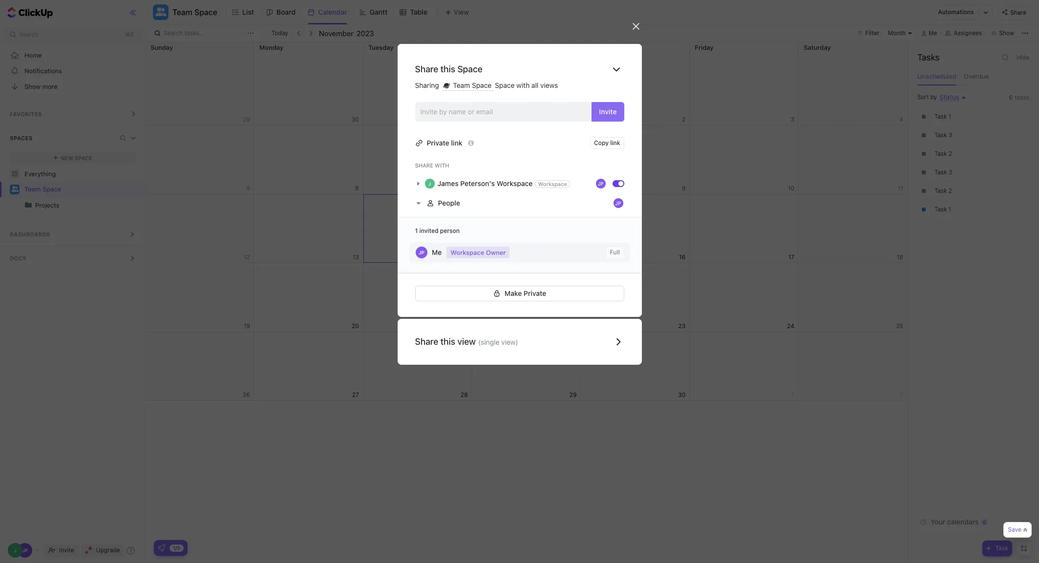 Task type: describe. For each thing, give the bounding box(es) containing it.
1/5
[[173, 545, 180, 551]]

6
[[1010, 94, 1014, 101]]

share for share
[[1011, 9, 1027, 16]]

sunday
[[151, 44, 173, 51]]

board link
[[277, 0, 300, 24]]

20
[[352, 322, 359, 330]]

tuesday
[[368, 44, 394, 51]]

1 horizontal spatial workspace
[[497, 179, 533, 188]]

wednesday
[[477, 44, 513, 51]]

0 horizontal spatial view
[[458, 337, 476, 347]]

friday
[[695, 44, 714, 51]]

onboarding checklist button element
[[158, 545, 166, 552]]

team space for team space button
[[173, 8, 217, 17]]

team space link
[[24, 182, 137, 198]]

hide button
[[1014, 52, 1033, 64]]

projects
[[35, 201, 59, 209]]

sort
[[918, 93, 930, 101]]

1 vertical spatial private
[[524, 289, 547, 298]]

owner
[[486, 248, 506, 256]]

person
[[440, 227, 460, 234]]

monday
[[260, 44, 284, 51]]

row containing 26
[[146, 332, 908, 401]]

notifications link
[[0, 63, 146, 79]]

more
[[42, 82, 57, 90]]

calendars
[[948, 518, 979, 527]]

0
[[983, 519, 987, 526]]

share this space
[[415, 64, 483, 74]]

upgrade
[[96, 547, 120, 554]]

invited
[[420, 227, 439, 234]]

new
[[61, 155, 73, 161]]

‎task 2
[[935, 187, 953, 195]]

calendar link
[[318, 0, 351, 24]]

1 for task 1
[[949, 206, 952, 213]]

25
[[897, 322, 904, 330]]

0 vertical spatial invite
[[600, 107, 617, 116]]

automations button
[[934, 5, 979, 20]]

2 vertical spatial jp
[[419, 250, 425, 255]]

sidebar navigation
[[0, 0, 146, 564]]

list link
[[242, 0, 258, 24]]

tasks...
[[185, 29, 204, 37]]

table link
[[410, 0, 432, 24]]

1 invited person
[[415, 227, 460, 234]]

assignees button
[[942, 27, 987, 39]]

by
[[931, 93, 938, 101]]

with for share
[[435, 162, 450, 168]]

gantt link
[[370, 0, 392, 24]]

1 3 from the top
[[949, 132, 953, 139]]

2 for ‎task 2
[[949, 187, 953, 195]]

new space
[[61, 155, 93, 161]]

home link
[[0, 47, 146, 63]]

space with all views
[[495, 81, 558, 89]]

task 1
[[935, 206, 952, 213]]

favorites button
[[0, 102, 146, 126]]

me button
[[919, 27, 942, 39]]

grid containing sunday
[[145, 42, 908, 564]]

‎task for ‎task 2
[[935, 187, 948, 195]]

23
[[679, 322, 686, 330]]

26
[[243, 391, 250, 399]]

copy link
[[594, 139, 621, 146]]

)
[[516, 338, 519, 346]]

2 projects link from the left
[[35, 198, 137, 213]]

tasks
[[918, 52, 940, 63]]

share for share this view ( single                 view )
[[415, 337, 439, 347]]

28
[[461, 391, 468, 399]]

2 row from the top
[[146, 126, 908, 195]]

18
[[898, 253, 904, 261]]

2 horizontal spatial jp
[[616, 200, 622, 206]]

team space button
[[169, 1, 217, 23]]

favorites
[[10, 111, 42, 117]]

share this view ( single                 view )
[[415, 337, 519, 347]]

hide
[[1017, 54, 1030, 61]]

everything
[[24, 170, 56, 178]]

17
[[789, 253, 795, 261]]

row containing 14
[[146, 195, 908, 264]]

calendar
[[318, 8, 347, 16]]

thursday
[[586, 44, 615, 51]]

show
[[24, 82, 41, 90]]

assignees
[[955, 29, 983, 37]]

this for view
[[441, 337, 456, 347]]

team for team space link
[[24, 185, 41, 193]]

task 2
[[935, 150, 953, 157]]

gantt
[[370, 8, 388, 16]]

this for space
[[441, 64, 456, 74]]



Task type: locate. For each thing, give the bounding box(es) containing it.
j
[[429, 181, 431, 187]]

0 vertical spatial team
[[173, 8, 193, 17]]

saturday
[[804, 44, 831, 51]]

row containing 19
[[146, 264, 908, 332]]

overdue
[[964, 72, 990, 80]]

2 horizontal spatial team
[[453, 81, 470, 89]]

‎task up task 1
[[935, 187, 948, 195]]

3
[[949, 132, 953, 139], [949, 169, 953, 176]]

‎task
[[935, 113, 948, 120], [935, 187, 948, 195]]

0 horizontal spatial team space
[[24, 185, 61, 193]]

Search tasks... text field
[[164, 26, 245, 40]]

30
[[679, 391, 686, 399]]

‎task down by on the top of the page
[[935, 113, 948, 120]]

with for space
[[517, 81, 530, 89]]

team space inside sidebar navigation
[[24, 185, 61, 193]]

2 vertical spatial team
[[24, 185, 41, 193]]

save
[[1009, 527, 1022, 534]]

1 vertical spatial task 3
[[935, 169, 953, 176]]

1 ‎task from the top
[[935, 113, 948, 120]]

2 ‎task from the top
[[935, 187, 948, 195]]

private link
[[427, 139, 463, 147]]

1 for ‎task 1
[[949, 113, 952, 120]]

workspace
[[497, 179, 533, 188], [538, 181, 568, 187], [451, 248, 484, 256]]

single
[[481, 338, 500, 346]]

peterson's
[[461, 179, 495, 188]]

view inside share this view ( single                 view )
[[502, 338, 516, 346]]

27
[[352, 391, 359, 399]]

0 vertical spatial this
[[441, 64, 456, 74]]

1 horizontal spatial me
[[929, 29, 938, 37]]

private up share with
[[427, 139, 450, 147]]

your calendars 0
[[931, 518, 987, 527]]

1 horizontal spatial invite
[[600, 107, 617, 116]]

home
[[24, 51, 42, 59]]

table
[[410, 8, 428, 16]]

0 vertical spatial team space
[[173, 8, 217, 17]]

me inside button
[[929, 29, 938, 37]]

link for copy link
[[611, 139, 621, 146]]

share inside button
[[1011, 9, 1027, 16]]

0 vertical spatial with
[[517, 81, 530, 89]]

view
[[458, 337, 476, 347], [502, 338, 516, 346]]

1
[[949, 113, 952, 120], [949, 206, 952, 213], [415, 227, 418, 234]]

0 horizontal spatial workspace
[[451, 248, 484, 256]]

0 vertical spatial ‎task
[[935, 113, 948, 120]]

1 vertical spatial 1
[[949, 206, 952, 213]]

2 vertical spatial team space
[[24, 185, 61, 193]]

0 vertical spatial jp
[[598, 181, 604, 187]]

team for team space button
[[173, 8, 193, 17]]

1 projects link from the left
[[1, 198, 137, 213]]

5 row from the top
[[146, 332, 908, 401]]

0 horizontal spatial link
[[451, 139, 463, 147]]

Invite by name or email text field
[[421, 104, 588, 119]]

1 2 from the top
[[949, 150, 953, 157]]

16
[[680, 253, 686, 261]]

1 vertical spatial ‎task
[[935, 187, 948, 195]]

team space inside button
[[173, 8, 217, 17]]

team inside team space link
[[24, 185, 41, 193]]

0 horizontal spatial jp
[[419, 250, 425, 255]]

2 up ‎task 2
[[949, 150, 953, 157]]

1 horizontal spatial with
[[517, 81, 530, 89]]

sort by
[[918, 93, 938, 101]]

view left (
[[458, 337, 476, 347]]

this left (
[[441, 337, 456, 347]]

board
[[277, 8, 296, 16]]

share with
[[415, 162, 450, 168]]

view right single
[[502, 338, 516, 346]]

search for search tasks...
[[164, 29, 183, 37]]

0 horizontal spatial with
[[435, 162, 450, 168]]

2 up task 1
[[949, 187, 953, 195]]

1 row from the top
[[146, 42, 908, 126]]

row
[[146, 42, 908, 126], [146, 126, 908, 195], [146, 195, 908, 264], [146, 264, 908, 332], [146, 332, 908, 401]]

team space down share this space
[[452, 81, 494, 89]]

1 this from the top
[[441, 64, 456, 74]]

1 vertical spatial invite
[[59, 547, 74, 554]]

team space for team space link
[[24, 185, 61, 193]]

views
[[541, 81, 558, 89]]

today
[[272, 29, 288, 37]]

0 horizontal spatial me
[[432, 248, 442, 256]]

private right make
[[524, 289, 547, 298]]

2 vertical spatial 1
[[415, 227, 418, 234]]

2 task 3 from the top
[[935, 169, 953, 176]]

3 up task 2
[[949, 132, 953, 139]]

19
[[244, 322, 250, 330]]

24
[[788, 322, 795, 330]]

space
[[194, 8, 217, 17], [458, 64, 483, 74], [472, 81, 492, 89], [495, 81, 515, 89], [75, 155, 93, 161], [42, 185, 61, 193]]

team down everything on the left of the page
[[24, 185, 41, 193]]

1 vertical spatial jp
[[616, 200, 622, 206]]

0 horizontal spatial invite
[[59, 547, 74, 554]]

today button
[[270, 28, 290, 38]]

0 horizontal spatial private
[[427, 139, 450, 147]]

1 horizontal spatial view
[[502, 338, 516, 346]]

team space down everything on the left of the page
[[24, 185, 61, 193]]

invite left upgrade link
[[59, 547, 74, 554]]

2 horizontal spatial team space
[[452, 81, 494, 89]]

link right copy
[[611, 139, 621, 146]]

docs
[[10, 255, 26, 262]]

1 task 3 from the top
[[935, 132, 953, 139]]

dashboards
[[10, 231, 50, 238]]

1 vertical spatial this
[[441, 337, 456, 347]]

notifications
[[24, 67, 62, 75]]

task 3
[[935, 132, 953, 139], [935, 169, 953, 176]]

1 horizontal spatial team
[[173, 8, 193, 17]]

invite inside sidebar navigation
[[59, 547, 74, 554]]

1 horizontal spatial team space
[[173, 8, 217, 17]]

(
[[479, 338, 481, 346]]

people
[[438, 199, 460, 207]]

share for share this space
[[415, 64, 439, 74]]

search inside sidebar navigation
[[19, 31, 38, 38]]

search for search
[[19, 31, 38, 38]]

3 row from the top
[[146, 195, 908, 264]]

with
[[517, 81, 530, 89], [435, 162, 450, 168]]

1 left invited
[[415, 227, 418, 234]]

3 up ‎task 2
[[949, 169, 953, 176]]

user group image
[[11, 186, 18, 192]]

share for share with
[[415, 162, 434, 168]]

team space up 'tasks...'
[[173, 8, 217, 17]]

james peterson's workspace
[[438, 179, 533, 188]]

task 3 up task 2
[[935, 132, 953, 139]]

29
[[570, 391, 577, 399]]

0 vertical spatial me
[[929, 29, 938, 37]]

team inside team space button
[[173, 8, 193, 17]]

me down 1 invited person
[[432, 248, 442, 256]]

0 vertical spatial private
[[427, 139, 450, 147]]

team
[[173, 8, 193, 17], [453, 81, 470, 89], [24, 185, 41, 193]]

1 vertical spatial team
[[453, 81, 470, 89]]

0 horizontal spatial search
[[19, 31, 38, 38]]

workspace for workspace
[[538, 181, 568, 187]]

‎task for ‎task 1
[[935, 113, 948, 120]]

all
[[532, 81, 539, 89]]

everything link
[[0, 166, 146, 182]]

with left all
[[517, 81, 530, 89]]

6 tasks
[[1010, 94, 1030, 101]]

unscheduled
[[918, 72, 957, 80]]

make private
[[505, 289, 547, 298]]

0 vertical spatial 2
[[949, 150, 953, 157]]

2
[[949, 150, 953, 157], [949, 187, 953, 195]]

with up james
[[435, 162, 450, 168]]

your
[[931, 518, 946, 527]]

0 vertical spatial 1
[[949, 113, 952, 120]]

link
[[451, 139, 463, 147], [611, 139, 621, 146]]

space inside button
[[194, 8, 217, 17]]

tasks
[[1016, 94, 1030, 101]]

⌘k
[[125, 31, 134, 38]]

1 horizontal spatial jp
[[598, 181, 604, 187]]

share button
[[999, 4, 1031, 20]]

show more
[[24, 82, 57, 90]]

search up sunday
[[164, 29, 183, 37]]

1 vertical spatial 3
[[949, 169, 953, 176]]

4 row from the top
[[146, 264, 908, 332]]

1 vertical spatial 2
[[949, 187, 953, 195]]

task 3 up ‎task 2
[[935, 169, 953, 176]]

0 vertical spatial task 3
[[935, 132, 953, 139]]

1 down ‎task 2
[[949, 206, 952, 213]]

list
[[242, 8, 254, 16]]

1 vertical spatial me
[[432, 248, 442, 256]]

0 horizontal spatial team
[[24, 185, 41, 193]]

2 for task 2
[[949, 150, 953, 157]]

workspace for workspace owner
[[451, 248, 484, 256]]

1 vertical spatial team space
[[452, 81, 494, 89]]

invite
[[600, 107, 617, 116], [59, 547, 74, 554]]

2 this from the top
[[441, 337, 456, 347]]

copy
[[594, 139, 609, 146]]

make
[[505, 289, 522, 298]]

1 horizontal spatial private
[[524, 289, 547, 298]]

search tasks...
[[164, 29, 204, 37]]

0 vertical spatial 3
[[949, 132, 953, 139]]

14
[[462, 253, 468, 261]]

this up sharing at the top of the page
[[441, 64, 456, 74]]

link for private link
[[451, 139, 463, 147]]

1 horizontal spatial link
[[611, 139, 621, 146]]

james
[[438, 179, 459, 188]]

search
[[164, 29, 183, 37], [19, 31, 38, 38]]

1 up task 2
[[949, 113, 952, 120]]

2 2 from the top
[[949, 187, 953, 195]]

2 horizontal spatial workspace
[[538, 181, 568, 187]]

team down share this space
[[453, 81, 470, 89]]

1 horizontal spatial search
[[164, 29, 183, 37]]

onboarding checklist button image
[[158, 545, 166, 552]]

1 vertical spatial with
[[435, 162, 450, 168]]

grid
[[145, 42, 908, 564]]

invite up copy link
[[600, 107, 617, 116]]

team space
[[173, 8, 217, 17], [452, 81, 494, 89], [24, 185, 61, 193]]

search up home
[[19, 31, 38, 38]]

workspace owner
[[451, 248, 506, 256]]

2 3 from the top
[[949, 169, 953, 176]]

link up james
[[451, 139, 463, 147]]

team up search tasks... in the left of the page
[[173, 8, 193, 17]]

upgrade link
[[81, 544, 124, 558]]

me up tasks
[[929, 29, 938, 37]]



Task type: vqa. For each thing, say whether or not it's contained in the screenshot.
‎task 1
yes



